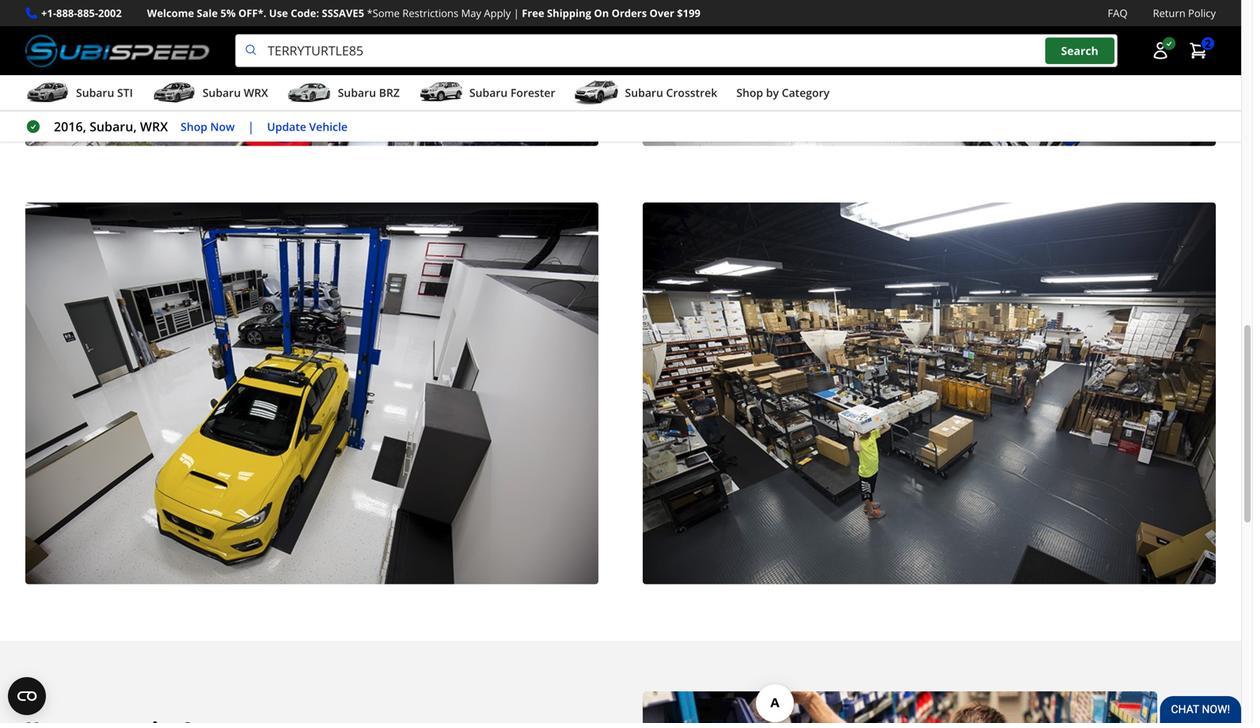 Task type: describe. For each thing, give the bounding box(es) containing it.
restrictions
[[403, 6, 459, 20]]

subaru for subaru brz
[[338, 85, 376, 100]]

*some
[[367, 6, 400, 20]]

a subaru brz thumbnail image image
[[287, 81, 332, 105]]

subaru for subaru wrx
[[203, 85, 241, 100]]

vehicle
[[309, 119, 348, 134]]

1 vertical spatial |
[[247, 118, 254, 135]]

update
[[267, 119, 306, 134]]

now
[[210, 119, 235, 134]]

subaru for subaru forester
[[470, 85, 508, 100]]

subaru for subaru crosstrek
[[625, 85, 663, 100]]

code:
[[291, 6, 319, 20]]

subaru wrx button
[[152, 78, 268, 110]]

2002
[[98, 6, 122, 20]]

888-
[[56, 6, 77, 20]]

use
[[269, 6, 288, 20]]

update vehicle
[[267, 119, 348, 134]]

shop for shop by category
[[737, 85, 763, 100]]

subaru wrx
[[203, 85, 268, 100]]

subaru sti
[[76, 85, 133, 100]]

return policy link
[[1153, 5, 1216, 21]]

subaru sti button
[[25, 78, 133, 110]]

a subaru sti thumbnail image image
[[25, 81, 70, 105]]

2
[[1205, 36, 1211, 51]]

2 button
[[1181, 35, 1216, 67]]

faq
[[1108, 6, 1128, 20]]

+1-
[[41, 6, 56, 20]]

return
[[1153, 6, 1186, 20]]

subaru crosstrek button
[[574, 78, 718, 110]]

search
[[1061, 43, 1099, 58]]

category
[[782, 85, 830, 100]]

shop by category button
[[737, 78, 830, 110]]

shop now link
[[181, 118, 235, 136]]

faq link
[[1108, 5, 1128, 21]]

on
[[594, 6, 609, 20]]

search button
[[1046, 38, 1115, 64]]

shop for shop now
[[181, 119, 207, 134]]

may
[[461, 6, 481, 20]]

inside warehouse image
[[643, 203, 1216, 585]]

over
[[650, 6, 675, 20]]

a subaru forester thumbnail image image
[[419, 81, 463, 105]]



Task type: vqa. For each thing, say whether or not it's contained in the screenshot.
will
no



Task type: locate. For each thing, give the bounding box(es) containing it.
forester
[[511, 85, 555, 100]]

885-
[[77, 6, 98, 20]]

subaru,
[[90, 118, 137, 135]]

yellow car in workshop image
[[25, 203, 599, 585]]

subaru brz
[[338, 85, 400, 100]]

subaru left sti on the top of page
[[76, 85, 114, 100]]

return policy
[[1153, 6, 1216, 20]]

subaru brz button
[[287, 78, 400, 110]]

subaru
[[76, 85, 114, 100], [203, 85, 241, 100], [338, 85, 376, 100], [470, 85, 508, 100], [625, 85, 663, 100]]

subaru forester button
[[419, 78, 555, 110]]

subaru left the forester
[[470, 85, 508, 100]]

0 horizontal spatial |
[[247, 118, 254, 135]]

shop by category
[[737, 85, 830, 100]]

a subaru crosstrek thumbnail image image
[[574, 81, 619, 105]]

wrx down a subaru wrx thumbnail image
[[140, 118, 168, 135]]

$199
[[677, 6, 701, 20]]

0 horizontal spatial shop
[[181, 119, 207, 134]]

orders
[[612, 6, 647, 20]]

shop left by
[[737, 85, 763, 100]]

2016,
[[54, 118, 86, 135]]

off*.
[[238, 6, 266, 20]]

brz
[[379, 85, 400, 100]]

2 subaru from the left
[[203, 85, 241, 100]]

|
[[514, 6, 519, 20], [247, 118, 254, 135]]

subaru inside 'dropdown button'
[[203, 85, 241, 100]]

0 vertical spatial shop
[[737, 85, 763, 100]]

shop inside dropdown button
[[737, 85, 763, 100]]

0 vertical spatial |
[[514, 6, 519, 20]]

policy
[[1189, 6, 1216, 20]]

shipping
[[547, 6, 591, 20]]

subispeed logo image
[[25, 34, 210, 67]]

shop left now
[[181, 119, 207, 134]]

subaru up now
[[203, 85, 241, 100]]

0 vertical spatial wrx
[[244, 85, 268, 100]]

5 subaru from the left
[[625, 85, 663, 100]]

4 subaru from the left
[[470, 85, 508, 100]]

a subaru wrx thumbnail image image
[[152, 81, 196, 105]]

2016, subaru, wrx
[[54, 118, 168, 135]]

subaru crosstrek
[[625, 85, 718, 100]]

1 horizontal spatial wrx
[[244, 85, 268, 100]]

sale
[[197, 6, 218, 20]]

open widget image
[[8, 678, 46, 716]]

search input field
[[235, 34, 1118, 67]]

update vehicle button
[[267, 118, 348, 136]]

3 subaru from the left
[[338, 85, 376, 100]]

1 subaru from the left
[[76, 85, 114, 100]]

shop
[[737, 85, 763, 100], [181, 119, 207, 134]]

crosstrek
[[666, 85, 718, 100]]

wrx
[[244, 85, 268, 100], [140, 118, 168, 135]]

welcome sale 5% off*. use code: sssave5 *some restrictions may apply | free shipping on orders over $199
[[147, 6, 701, 20]]

+1-888-885-2002
[[41, 6, 122, 20]]

subaru right a subaru crosstrek thumbnail image
[[625, 85, 663, 100]]

wrx up update
[[244, 85, 268, 100]]

0 horizontal spatial wrx
[[140, 118, 168, 135]]

welcome
[[147, 6, 194, 20]]

1 horizontal spatial |
[[514, 6, 519, 20]]

subaru forester
[[470, 85, 555, 100]]

wrx inside 'dropdown button'
[[244, 85, 268, 100]]

| left free
[[514, 6, 519, 20]]

sssave5
[[322, 6, 364, 20]]

subaru left the brz
[[338, 85, 376, 100]]

free
[[522, 6, 544, 20]]

by
[[766, 85, 779, 100]]

apply
[[484, 6, 511, 20]]

5%
[[221, 6, 236, 20]]

1 vertical spatial shop
[[181, 119, 207, 134]]

| right now
[[247, 118, 254, 135]]

button image
[[1151, 41, 1170, 60]]

1 vertical spatial wrx
[[140, 118, 168, 135]]

subaru for subaru sti
[[76, 85, 114, 100]]

shop now
[[181, 119, 235, 134]]

sti
[[117, 85, 133, 100]]

1 horizontal spatial shop
[[737, 85, 763, 100]]

+1-888-885-2002 link
[[41, 5, 122, 21]]



